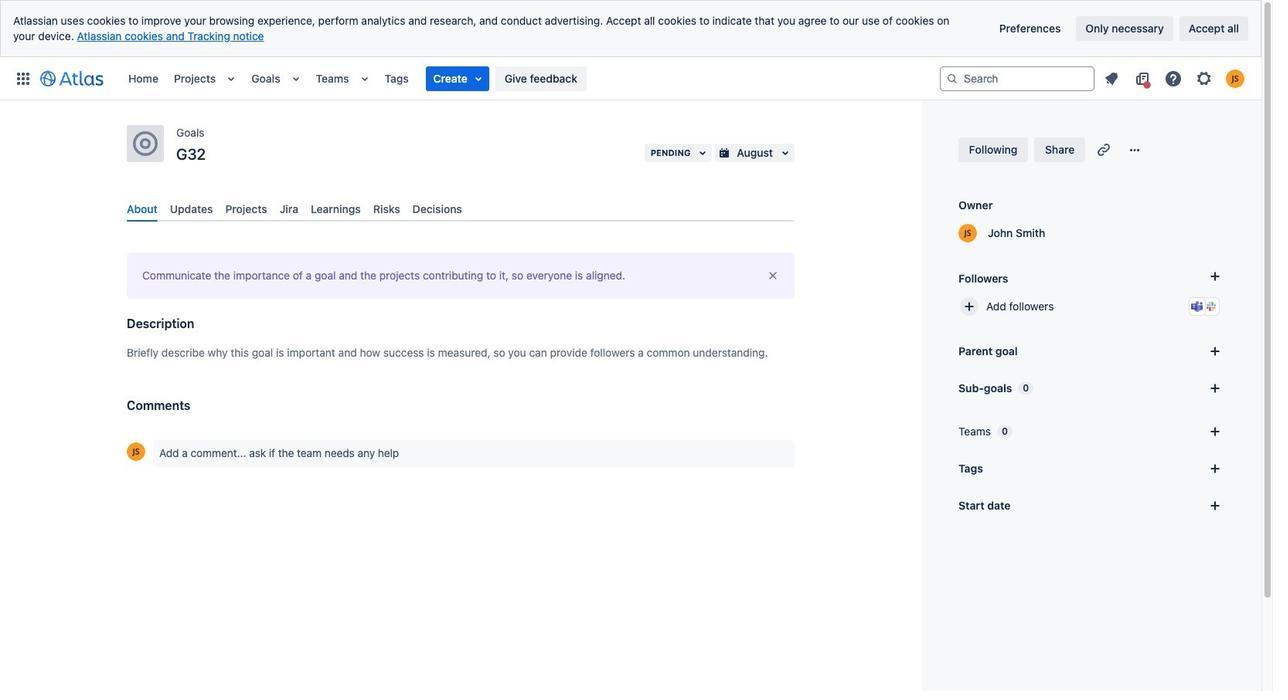 Task type: locate. For each thing, give the bounding box(es) containing it.
search image
[[946, 72, 958, 85]]

add follower image
[[960, 298, 979, 316]]

switch to... image
[[14, 69, 32, 88]]

None search field
[[940, 66, 1094, 91]]

list item inside "top" element
[[426, 66, 489, 91]]

top element
[[9, 57, 940, 100]]

set start date image
[[1206, 497, 1224, 516]]

msteams logo showing  channels are connected to this goal image
[[1191, 301, 1203, 313]]

tab list
[[121, 196, 801, 222]]

close banner image
[[767, 270, 779, 282]]

list
[[121, 57, 940, 100], [1098, 66, 1252, 91]]

help image
[[1164, 69, 1183, 88]]

banner
[[0, 57, 1261, 100]]

0 horizontal spatial list
[[121, 57, 940, 100]]

1 horizontal spatial list
[[1098, 66, 1252, 91]]

list item
[[426, 66, 489, 91]]

add tag image
[[1206, 460, 1224, 478]]



Task type: vqa. For each thing, say whether or not it's contained in the screenshot.
Close banner Image
yes



Task type: describe. For each thing, give the bounding box(es) containing it.
slack logo showing nan channels are connected to this goal image
[[1205, 301, 1217, 313]]

add team image
[[1206, 423, 1224, 441]]

add a follower image
[[1206, 267, 1224, 286]]

more icon image
[[1126, 141, 1144, 159]]

account image
[[1226, 69, 1244, 88]]

settings image
[[1195, 69, 1214, 88]]

more information about this user image
[[127, 443, 145, 462]]

goal icon image
[[133, 131, 158, 156]]

Search field
[[940, 66, 1094, 91]]

notifications image
[[1102, 69, 1121, 88]]



